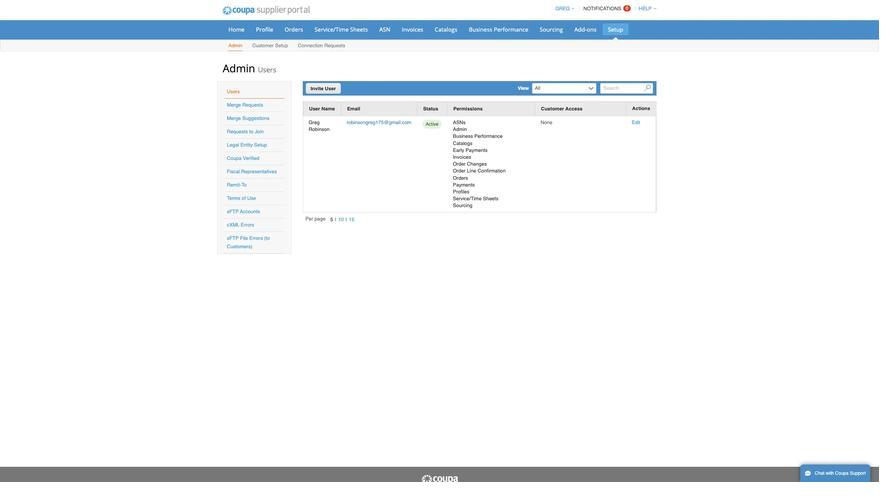 Task type: locate. For each thing, give the bounding box(es) containing it.
1 horizontal spatial setup
[[275, 43, 288, 48]]

setup down join
[[254, 142, 267, 148]]

file
[[240, 235, 248, 241]]

notifications
[[584, 6, 622, 11]]

15 button
[[347, 215, 357, 224]]

errors inside sftp file errors (to customers)
[[250, 235, 263, 241]]

early
[[453, 147, 465, 153]]

0 horizontal spatial users
[[227, 89, 240, 94]]

errors
[[241, 222, 254, 228], [250, 235, 263, 241]]

add-ons
[[575, 26, 597, 33]]

0 vertical spatial sheets
[[350, 26, 368, 33]]

0 horizontal spatial coupa
[[227, 155, 242, 161]]

customer down profile link
[[253, 43, 274, 48]]

1 vertical spatial customer
[[542, 106, 565, 112]]

0 vertical spatial greg
[[556, 6, 570, 11]]

chat
[[816, 471, 825, 476]]

payments up changes
[[466, 147, 488, 153]]

0 vertical spatial coupa
[[227, 155, 242, 161]]

0 vertical spatial user
[[325, 86, 336, 91]]

sheets
[[350, 26, 368, 33], [483, 196, 499, 201]]

catalogs up early
[[453, 140, 473, 146]]

0 vertical spatial navigation
[[552, 1, 657, 16]]

join
[[255, 129, 264, 134]]

home link
[[224, 24, 250, 35]]

navigation
[[552, 1, 657, 16], [306, 215, 357, 224]]

cxml errors link
[[227, 222, 254, 228]]

requests down service/time sheets at left top
[[325, 43, 345, 48]]

sftp file errors (to customers)
[[227, 235, 270, 249]]

0 horizontal spatial sourcing
[[453, 203, 473, 208]]

1 vertical spatial orders
[[453, 175, 468, 181]]

2 order from the top
[[453, 168, 466, 174]]

0 horizontal spatial service/time
[[315, 26, 349, 33]]

fiscal
[[227, 169, 240, 174]]

1 merge from the top
[[227, 102, 241, 108]]

invite user link
[[306, 83, 341, 94]]

asn link
[[375, 24, 396, 35]]

1 vertical spatial sheets
[[483, 196, 499, 201]]

business down asns
[[453, 133, 473, 139]]

legal entity setup
[[227, 142, 267, 148]]

1 horizontal spatial |
[[346, 217, 347, 222]]

0 horizontal spatial greg
[[309, 120, 320, 125]]

0 horizontal spatial user
[[309, 106, 320, 112]]

0 vertical spatial performance
[[494, 26, 529, 33]]

requests up suggestions
[[243, 102, 263, 108]]

merge for merge requests
[[227, 102, 241, 108]]

users up merge requests
[[227, 89, 240, 94]]

sourcing link
[[535, 24, 568, 35]]

sftp file errors (to customers) link
[[227, 235, 270, 249]]

requests to join
[[227, 129, 264, 134]]

1 vertical spatial service/time
[[453, 196, 482, 201]]

service/time up 'connection requests'
[[315, 26, 349, 33]]

0 vertical spatial business
[[469, 26, 493, 33]]

5 button
[[329, 215, 335, 224]]

search image
[[645, 85, 651, 92]]

user name button
[[309, 105, 335, 113]]

customer inside button
[[542, 106, 565, 112]]

sftp
[[227, 209, 239, 214], [227, 235, 239, 241]]

users
[[258, 65, 277, 74], [227, 89, 240, 94]]

requests
[[325, 43, 345, 48], [243, 102, 263, 108], [227, 129, 248, 134]]

email
[[347, 106, 361, 112]]

user name
[[309, 106, 335, 112]]

greg inside the greg robinson
[[309, 120, 320, 125]]

sheets left the asn link
[[350, 26, 368, 33]]

1 vertical spatial user
[[309, 106, 320, 112]]

coupa right with
[[836, 471, 849, 476]]

1 vertical spatial setup
[[275, 43, 288, 48]]

admin inside asns admin business performance catalogs early payments invoices order changes order line confirmation orders payments profiles service/time sheets sourcing
[[453, 126, 467, 132]]

merge for merge suggestions
[[227, 115, 241, 121]]

terms
[[227, 195, 241, 201]]

merge down users "link"
[[227, 102, 241, 108]]

requests left to
[[227, 129, 248, 134]]

1 horizontal spatial coupa supplier portal image
[[421, 474, 459, 482]]

errors down accounts
[[241, 222, 254, 228]]

business performance link
[[464, 24, 534, 35]]

1 vertical spatial users
[[227, 89, 240, 94]]

user inside button
[[309, 106, 320, 112]]

1 horizontal spatial sourcing
[[540, 26, 564, 33]]

1 vertical spatial performance
[[475, 133, 503, 139]]

business inside asns admin business performance catalogs early payments invoices order changes order line confirmation orders payments profiles service/time sheets sourcing
[[453, 133, 473, 139]]

0 vertical spatial sftp
[[227, 209, 239, 214]]

1 vertical spatial business
[[453, 133, 473, 139]]

1 horizontal spatial orders
[[453, 175, 468, 181]]

setup down the orders "link" in the left top of the page
[[275, 43, 288, 48]]

0 vertical spatial customer
[[253, 43, 274, 48]]

orders inside "link"
[[285, 26, 303, 33]]

1 vertical spatial invoices
[[453, 154, 472, 160]]

5
[[331, 217, 333, 222]]

orders down line
[[453, 175, 468, 181]]

0 vertical spatial orders
[[285, 26, 303, 33]]

setup down notifications 0
[[608, 26, 624, 33]]

0 vertical spatial users
[[258, 65, 277, 74]]

status
[[424, 106, 439, 112]]

sftp up cxml
[[227, 209, 239, 214]]

customer for customer setup
[[253, 43, 274, 48]]

user right the invite
[[325, 86, 336, 91]]

admin for admin users
[[223, 61, 255, 75]]

1 vertical spatial payments
[[453, 182, 475, 188]]

order down early
[[453, 161, 466, 167]]

1 vertical spatial greg
[[309, 120, 320, 125]]

catalogs right invoices link
[[435, 26, 458, 33]]

sourcing down the profiles
[[453, 203, 473, 208]]

1 vertical spatial merge
[[227, 115, 241, 121]]

help link
[[636, 6, 657, 11]]

| left 15
[[346, 217, 347, 222]]

1 horizontal spatial users
[[258, 65, 277, 74]]

payments up the profiles
[[453, 182, 475, 188]]

connection
[[298, 43, 323, 48]]

admin down home
[[229, 43, 243, 48]]

setup link
[[604, 24, 629, 35]]

0 horizontal spatial orders
[[285, 26, 303, 33]]

coupa verified link
[[227, 155, 260, 161]]

1 horizontal spatial navigation
[[552, 1, 657, 16]]

errors left (to at the left
[[250, 235, 263, 241]]

asns
[[453, 120, 466, 125]]

0 horizontal spatial |
[[335, 217, 337, 222]]

cxml errors
[[227, 222, 254, 228]]

| right "5"
[[335, 217, 337, 222]]

0 vertical spatial admin
[[229, 43, 243, 48]]

1 vertical spatial requests
[[243, 102, 263, 108]]

0 vertical spatial errors
[[241, 222, 254, 228]]

requests for connection requests
[[325, 43, 345, 48]]

performance inside asns admin business performance catalogs early payments invoices order changes order line confirmation orders payments profiles service/time sheets sourcing
[[475, 133, 503, 139]]

customer setup
[[253, 43, 288, 48]]

sftp accounts link
[[227, 209, 260, 214]]

1 vertical spatial catalogs
[[453, 140, 473, 146]]

admin link
[[228, 41, 243, 51]]

0 vertical spatial merge
[[227, 102, 241, 108]]

users link
[[227, 89, 240, 94]]

1 vertical spatial order
[[453, 168, 466, 174]]

1 vertical spatial navigation
[[306, 215, 357, 224]]

asn
[[380, 26, 391, 33]]

0 vertical spatial requests
[[325, 43, 345, 48]]

1 horizontal spatial service/time
[[453, 196, 482, 201]]

1 vertical spatial coupa
[[836, 471, 849, 476]]

5 | 10 | 15
[[331, 217, 355, 222]]

remit-to
[[227, 182, 247, 188]]

orders up connection
[[285, 26, 303, 33]]

customer for customer access
[[542, 106, 565, 112]]

|
[[335, 217, 337, 222], [346, 217, 347, 222]]

2 vertical spatial requests
[[227, 129, 248, 134]]

merge suggestions
[[227, 115, 270, 121]]

admin down asns
[[453, 126, 467, 132]]

sheets down confirmation
[[483, 196, 499, 201]]

actions
[[633, 105, 651, 111]]

0 vertical spatial service/time
[[315, 26, 349, 33]]

sourcing down greg link
[[540, 26, 564, 33]]

order
[[453, 161, 466, 167], [453, 168, 466, 174]]

business right the catalogs link
[[469, 26, 493, 33]]

performance
[[494, 26, 529, 33], [475, 133, 503, 139]]

invoices
[[402, 26, 424, 33], [453, 154, 472, 160]]

1 vertical spatial coupa supplier portal image
[[421, 474, 459, 482]]

2 sftp from the top
[[227, 235, 239, 241]]

1 vertical spatial errors
[[250, 235, 263, 241]]

business performance
[[469, 26, 529, 33]]

users inside admin users
[[258, 65, 277, 74]]

1 vertical spatial sftp
[[227, 235, 239, 241]]

invoices down early
[[453, 154, 472, 160]]

2 merge from the top
[[227, 115, 241, 121]]

requests for merge requests
[[243, 102, 263, 108]]

users down customer setup link
[[258, 65, 277, 74]]

1 sftp from the top
[[227, 209, 239, 214]]

1 horizontal spatial sheets
[[483, 196, 499, 201]]

service/time down the profiles
[[453, 196, 482, 201]]

coupa up fiscal
[[227, 155, 242, 161]]

terms of use
[[227, 195, 256, 201]]

none
[[541, 120, 553, 125]]

0 vertical spatial sourcing
[[540, 26, 564, 33]]

catalogs inside asns admin business performance catalogs early payments invoices order changes order line confirmation orders payments profiles service/time sheets sourcing
[[453, 140, 473, 146]]

greg
[[556, 6, 570, 11], [309, 120, 320, 125]]

name
[[322, 106, 335, 112]]

sourcing
[[540, 26, 564, 33], [453, 203, 473, 208]]

invoices link
[[397, 24, 429, 35]]

order left line
[[453, 168, 466, 174]]

sftp inside sftp file errors (to customers)
[[227, 235, 239, 241]]

0 horizontal spatial navigation
[[306, 215, 357, 224]]

1 vertical spatial admin
[[223, 61, 255, 75]]

user
[[325, 86, 336, 91], [309, 106, 320, 112]]

greg up robinson
[[309, 120, 320, 125]]

add-
[[575, 26, 587, 33]]

invoices right asn
[[402, 26, 424, 33]]

0 vertical spatial order
[[453, 161, 466, 167]]

0 vertical spatial setup
[[608, 26, 624, 33]]

coupa supplier portal image
[[217, 1, 315, 20], [421, 474, 459, 482]]

customer
[[253, 43, 274, 48], [542, 106, 565, 112]]

edit
[[632, 120, 641, 125]]

merge down merge requests link
[[227, 115, 241, 121]]

1 horizontal spatial coupa
[[836, 471, 849, 476]]

0 vertical spatial invoices
[[402, 26, 424, 33]]

navigation containing per page
[[306, 215, 357, 224]]

2 vertical spatial admin
[[453, 126, 467, 132]]

2 vertical spatial setup
[[254, 142, 267, 148]]

suggestions
[[243, 115, 270, 121]]

1 horizontal spatial invoices
[[453, 154, 472, 160]]

orders inside asns admin business performance catalogs early payments invoices order changes order line confirmation orders payments profiles service/time sheets sourcing
[[453, 175, 468, 181]]

1 | from the left
[[335, 217, 337, 222]]

customer up none
[[542, 106, 565, 112]]

1 horizontal spatial greg
[[556, 6, 570, 11]]

greg up sourcing "link"
[[556, 6, 570, 11]]

admin down admin link
[[223, 61, 255, 75]]

2 horizontal spatial setup
[[608, 26, 624, 33]]

invite
[[311, 86, 324, 91]]

0 horizontal spatial sheets
[[350, 26, 368, 33]]

0 vertical spatial coupa supplier portal image
[[217, 1, 315, 20]]

user left the name
[[309, 106, 320, 112]]

permissions
[[454, 106, 483, 112]]

navigation containing notifications 0
[[552, 1, 657, 16]]

sftp up 'customers)'
[[227, 235, 239, 241]]

robinson
[[309, 126, 330, 132]]

0 horizontal spatial customer
[[253, 43, 274, 48]]

1 vertical spatial sourcing
[[453, 203, 473, 208]]

customer access button
[[542, 105, 583, 113]]

1 horizontal spatial customer
[[542, 106, 565, 112]]



Task type: describe. For each thing, give the bounding box(es) containing it.
requests to join link
[[227, 129, 264, 134]]

orders link
[[280, 24, 308, 35]]

sourcing inside asns admin business performance catalogs early payments invoices order changes order line confirmation orders payments profiles service/time sheets sourcing
[[453, 203, 473, 208]]

sftp for sftp file errors (to customers)
[[227, 235, 239, 241]]

connection requests
[[298, 43, 345, 48]]

0 horizontal spatial coupa supplier portal image
[[217, 1, 315, 20]]

merge requests
[[227, 102, 263, 108]]

cxml
[[227, 222, 240, 228]]

robinsongreg175@gmail.com
[[347, 120, 412, 125]]

line
[[467, 168, 477, 174]]

admin for admin
[[229, 43, 243, 48]]

merge suggestions link
[[227, 115, 270, 121]]

View text field
[[533, 83, 587, 93]]

service/time sheets
[[315, 26, 368, 33]]

greg for greg
[[556, 6, 570, 11]]

coupa verified
[[227, 155, 260, 161]]

email button
[[347, 105, 361, 113]]

per page
[[306, 216, 326, 222]]

service/time inside asns admin business performance catalogs early payments invoices order changes order line confirmation orders payments profiles service/time sheets sourcing
[[453, 196, 482, 201]]

Search text field
[[601, 83, 654, 94]]

0 horizontal spatial setup
[[254, 142, 267, 148]]

support
[[851, 471, 867, 476]]

invite user
[[311, 86, 336, 91]]

greg link
[[552, 6, 575, 11]]

of
[[242, 195, 246, 201]]

fiscal representatives
[[227, 169, 277, 174]]

fiscal representatives link
[[227, 169, 277, 174]]

confirmation
[[478, 168, 506, 174]]

chat with coupa support button
[[801, 465, 871, 482]]

add-ons link
[[570, 24, 602, 35]]

0 horizontal spatial invoices
[[402, 26, 424, 33]]

customers)
[[227, 244, 253, 249]]

15
[[349, 217, 355, 222]]

home
[[229, 26, 245, 33]]

greg for greg robinson
[[309, 120, 320, 125]]

active
[[426, 121, 439, 127]]

to
[[249, 129, 254, 134]]

edit link
[[632, 120, 641, 125]]

entity
[[241, 142, 253, 148]]

sourcing inside "link"
[[540, 26, 564, 33]]

page
[[315, 216, 326, 222]]

invoices inside asns admin business performance catalogs early payments invoices order changes order line confirmation orders payments profiles service/time sheets sourcing
[[453, 154, 472, 160]]

representatives
[[241, 169, 277, 174]]

profile
[[256, 26, 273, 33]]

sheets inside asns admin business performance catalogs early payments invoices order changes order line confirmation orders payments profiles service/time sheets sourcing
[[483, 196, 499, 201]]

0 vertical spatial catalogs
[[435, 26, 458, 33]]

help
[[639, 6, 652, 11]]

chat with coupa support
[[816, 471, 867, 476]]

view
[[518, 85, 529, 91]]

with
[[827, 471, 835, 476]]

profile link
[[251, 24, 278, 35]]

verified
[[243, 155, 260, 161]]

per
[[306, 216, 313, 222]]

ons
[[587, 26, 597, 33]]

status button
[[424, 105, 439, 113]]

catalogs link
[[430, 24, 463, 35]]

sftp accounts
[[227, 209, 260, 214]]

to
[[242, 182, 247, 188]]

1 order from the top
[[453, 161, 466, 167]]

terms of use link
[[227, 195, 256, 201]]

robinsongreg175@gmail.com link
[[347, 120, 412, 125]]

greg robinson
[[309, 120, 330, 132]]

service/time sheets link
[[310, 24, 373, 35]]

legal
[[227, 142, 239, 148]]

(to
[[264, 235, 270, 241]]

notifications 0
[[584, 5, 629, 11]]

0 vertical spatial payments
[[466, 147, 488, 153]]

changes
[[467, 161, 487, 167]]

performance inside business performance link
[[494, 26, 529, 33]]

access
[[566, 106, 583, 112]]

10
[[339, 217, 344, 222]]

accounts
[[240, 209, 260, 214]]

merge requests link
[[227, 102, 263, 108]]

remit-to link
[[227, 182, 247, 188]]

2 | from the left
[[346, 217, 347, 222]]

admin users
[[223, 61, 277, 75]]

10 button
[[337, 215, 346, 224]]

0
[[626, 5, 629, 11]]

customer setup link
[[252, 41, 289, 51]]

remit-
[[227, 182, 242, 188]]

sftp for sftp accounts
[[227, 209, 239, 214]]

1 horizontal spatial user
[[325, 86, 336, 91]]

customer access
[[542, 106, 583, 112]]

permissions button
[[454, 105, 483, 113]]

coupa inside "button"
[[836, 471, 849, 476]]

sheets inside service/time sheets link
[[350, 26, 368, 33]]

active button
[[423, 119, 442, 131]]



Task type: vqa. For each thing, say whether or not it's contained in the screenshot.
Governance
no



